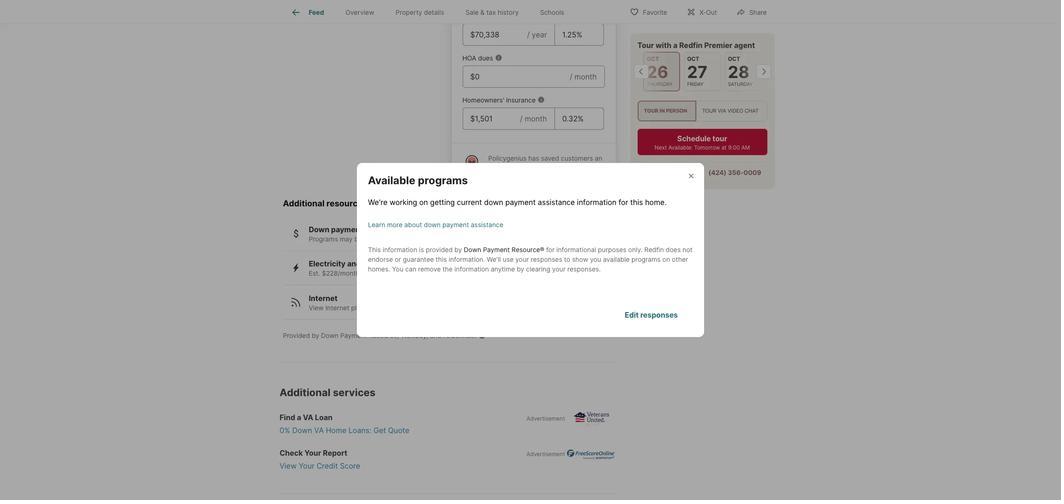 Task type: describe. For each thing, give the bounding box(es) containing it.
compare insurance quotes
[[489, 162, 598, 178]]

for inside internet view internet plans and providers available for this home
[[442, 304, 450, 312]]

agent
[[735, 41, 756, 50]]

only.
[[629, 246, 643, 254]]

28
[[728, 62, 750, 82]]

down inside available programs dialog
[[464, 246, 482, 254]]

a for find a va loan 0% down va home loans: get quote
[[297, 413, 301, 422]]

clearing
[[526, 265, 551, 273]]

est.
[[309, 270, 320, 277]]

2 horizontal spatial information
[[577, 198, 617, 207]]

edit responses
[[625, 311, 678, 320]]

available:
[[669, 144, 693, 151]]

remove
[[418, 265, 441, 273]]

this for home.
[[631, 198, 644, 207]]

schedule tour next available: tomorrow at 9:00 am
[[655, 134, 750, 151]]

0 horizontal spatial by
[[312, 332, 319, 340]]

available
[[368, 174, 416, 187]]

payment inside 'down payment assistance programs may be available.'
[[331, 225, 363, 234]]

27
[[688, 62, 708, 82]]

additional for additional resources
[[283, 199, 325, 209]]

about
[[405, 221, 422, 229]]

property taxes
[[463, 12, 508, 20]]

is
[[419, 246, 424, 254]]

2 horizontal spatial payment
[[506, 198, 536, 207]]

find
[[280, 413, 295, 422]]

1 vertical spatial internet
[[326, 304, 350, 312]]

edit
[[625, 311, 639, 320]]

via
[[718, 108, 727, 114]]

view inside internet view internet plans and providers available for this home
[[309, 304, 324, 312]]

home.
[[646, 198, 667, 207]]

homeowners'
[[463, 96, 505, 104]]

0009
[[744, 169, 762, 177]]

sale & tax history tab
[[455, 1, 530, 24]]

tour via video chat
[[703, 108, 759, 114]]

this
[[368, 246, 381, 254]]

at
[[722, 144, 727, 151]]

9:00
[[729, 144, 740, 151]]

2 horizontal spatial for
[[619, 198, 629, 207]]

share button
[[729, 2, 775, 21]]

1 horizontal spatial va
[[314, 426, 324, 435]]

schools tab
[[530, 1, 575, 24]]

0 horizontal spatial your
[[516, 256, 529, 263]]

out
[[707, 8, 718, 16]]

$228
[[380, 270, 395, 277]]

1 vertical spatial information
[[383, 246, 418, 254]]

we're
[[368, 198, 388, 207]]

tour in person
[[644, 108, 688, 114]]

this for information.
[[436, 256, 447, 263]]

purposes
[[598, 246, 627, 254]]

responses inside 'button'
[[641, 311, 678, 320]]

details
[[424, 8, 445, 16]]

allconnect
[[444, 332, 477, 340]]

0%
[[280, 426, 290, 435]]

favorite
[[643, 8, 668, 16]]

down inside 'down payment assistance programs may be available.'
[[309, 225, 330, 234]]

available programs
[[368, 174, 468, 187]]

show
[[573, 256, 589, 263]]

view inside check your report view your credit score
[[280, 462, 297, 471]]

lightbulb icon element
[[463, 154, 489, 178]]

0 horizontal spatial va
[[303, 413, 313, 422]]

oct 26 thursday
[[647, 55, 673, 87]]

loans:
[[349, 426, 372, 435]]

available inside internet view internet plans and providers available for this home
[[413, 304, 440, 312]]

history
[[498, 8, 519, 16]]

tooltip containing / year
[[452, 0, 788, 190]]

not
[[683, 246, 693, 254]]

wattbuy,
[[401, 332, 428, 340]]

question
[[666, 169, 694, 177]]

or
[[395, 256, 401, 263]]

use
[[503, 256, 514, 263]]

providers
[[383, 304, 411, 312]]

/ for property taxes
[[528, 30, 530, 39]]

0 vertical spatial internet
[[309, 294, 338, 303]]

x-out button
[[679, 2, 725, 21]]

property details tab
[[385, 1, 455, 24]]

customers
[[561, 154, 593, 162]]

resource,
[[369, 332, 399, 340]]

share
[[750, 8, 767, 16]]

quote
[[388, 426, 410, 435]]

0 vertical spatial solar
[[363, 259, 381, 269]]

1 vertical spatial solar
[[436, 270, 451, 277]]

check
[[280, 449, 303, 458]]

may
[[340, 235, 353, 243]]

insurance
[[506, 96, 536, 104]]

current
[[457, 198, 482, 207]]

am
[[742, 144, 750, 151]]

assistance inside 'down payment assistance programs may be available.'
[[365, 225, 404, 234]]

learn
[[368, 221, 386, 229]]

you
[[392, 265, 404, 273]]

tour for tour with a redfin premier agent
[[638, 41, 654, 50]]

provided
[[426, 246, 453, 254]]

previous image
[[634, 64, 649, 79]]

1 horizontal spatial down
[[484, 198, 504, 207]]

this inside internet view internet plans and providers available for this home
[[452, 304, 463, 312]]

available programs dialog
[[357, 163, 705, 337]]

average
[[489, 162, 513, 170]]

additional services
[[280, 387, 376, 399]]

and inside internet view internet plans and providers available for this home
[[370, 304, 381, 312]]

electricity and solar est. $228/month, save                  $228 with rooftop solar
[[309, 259, 451, 277]]

provided by down payment resource, wattbuy, and allconnect
[[283, 332, 477, 340]]

a for ask a question
[[660, 169, 664, 177]]

information.
[[449, 256, 485, 263]]

we're working on getting current down payment assistance information for this home.
[[368, 198, 667, 207]]

anytime
[[491, 265, 515, 273]]

getting
[[430, 198, 455, 207]]

/ for hoa dues
[[570, 72, 573, 81]]

information inside for informational purposes only. redfin does not endorse or guarantee this information. we'll use your responses to show you available programs on other homes. you can remove the information anytime by clearing your responses.
[[455, 265, 489, 273]]

$350
[[523, 162, 539, 170]]

more
[[387, 221, 403, 229]]

list box containing tour in person
[[638, 101, 768, 122]]

in
[[660, 108, 665, 114]]

internet view internet plans and providers available for this home
[[309, 294, 482, 312]]

/ for homeowners' insurance
[[520, 114, 523, 123]]

tour for tour via video chat
[[703, 108, 717, 114]]

1 vertical spatial your
[[553, 265, 566, 273]]

friday
[[688, 81, 704, 87]]

redfin inside for informational purposes only. redfin does not endorse or guarantee this information. we'll use your responses to show you available programs on other homes. you can remove the information anytime by clearing your responses.
[[645, 246, 664, 254]]

2 horizontal spatial assistance
[[538, 198, 575, 207]]

tax
[[487, 8, 496, 16]]

available inside for informational purposes only. redfin does not endorse or guarantee this information. we'll use your responses to show you available programs on other homes. you can remove the information anytime by clearing your responses.
[[603, 256, 630, 263]]

1 horizontal spatial assistance
[[471, 221, 504, 229]]

to
[[565, 256, 571, 263]]

we'll
[[487, 256, 501, 263]]

0 vertical spatial by
[[455, 246, 462, 254]]

1 horizontal spatial payment
[[443, 221, 469, 229]]

oct 27 friday
[[688, 55, 708, 87]]



Task type: locate. For each thing, give the bounding box(es) containing it.
this left home.
[[631, 198, 644, 207]]

assistance down compare insurance quotes
[[538, 198, 575, 207]]

0 horizontal spatial redfin
[[645, 246, 664, 254]]

for right resource®
[[547, 246, 555, 254]]

/ year
[[528, 30, 547, 39]]

home
[[465, 304, 482, 312]]

0 horizontal spatial oct
[[647, 55, 660, 62]]

tab list
[[280, 0, 583, 24]]

this
[[631, 198, 644, 207], [436, 256, 447, 263], [452, 304, 463, 312]]

tooltip
[[452, 0, 788, 190]]

(424)
[[709, 169, 727, 177]]

and right the 'plans'
[[370, 304, 381, 312]]

ask
[[647, 169, 659, 177]]

0 vertical spatial month
[[575, 72, 597, 81]]

0 horizontal spatial responses
[[531, 256, 563, 263]]

1 horizontal spatial solar
[[436, 270, 451, 277]]

1 vertical spatial on
[[663, 256, 671, 263]]

0 horizontal spatial down
[[424, 221, 441, 229]]

None button
[[644, 52, 681, 92], [684, 52, 722, 91], [725, 52, 762, 91], [644, 52, 681, 92], [684, 52, 722, 91], [725, 52, 762, 91]]

saturday
[[728, 81, 753, 87]]

assistance down current
[[471, 221, 504, 229]]

1 vertical spatial / month
[[520, 114, 547, 123]]

working
[[390, 198, 418, 207]]

and up $228/month,
[[347, 259, 361, 269]]

1 advertisement from the top
[[527, 416, 565, 422]]

property details
[[396, 8, 445, 16]]

by
[[455, 246, 462, 254], [517, 265, 525, 273], [312, 332, 319, 340]]

1 vertical spatial advertisement
[[527, 451, 565, 458]]

does
[[666, 246, 681, 254]]

356-
[[728, 169, 744, 177]]

1 vertical spatial view
[[280, 462, 297, 471]]

0 horizontal spatial available
[[413, 304, 440, 312]]

by up "information."
[[455, 246, 462, 254]]

view up provided
[[309, 304, 324, 312]]

va down loan
[[314, 426, 324, 435]]

report
[[323, 449, 348, 458]]

2 horizontal spatial a
[[674, 41, 678, 50]]

0 horizontal spatial payment
[[341, 332, 367, 340]]

can
[[406, 265, 417, 273]]

tour for tour in person
[[644, 108, 659, 114]]

property for property taxes
[[463, 12, 489, 20]]

lightbulb icon image
[[463, 154, 481, 173]]

2 horizontal spatial /
[[570, 72, 573, 81]]

next
[[655, 144, 667, 151]]

0 vertical spatial this
[[631, 198, 644, 207]]

0 vertical spatial additional
[[283, 199, 325, 209]]

programs inside "element"
[[418, 174, 468, 187]]

insurance
[[489, 170, 520, 178]]

1 horizontal spatial on
[[663, 256, 671, 263]]

2 vertical spatial for
[[442, 304, 450, 312]]

compare
[[569, 162, 598, 170]]

additional
[[283, 199, 325, 209], [280, 387, 331, 399]]

payment up we'll
[[483, 246, 510, 254]]

1 horizontal spatial oct
[[688, 55, 700, 62]]

assistance up available. at the top of the page
[[365, 225, 404, 234]]

view
[[309, 304, 324, 312], [280, 462, 297, 471]]

0 vertical spatial responses
[[531, 256, 563, 263]]

next image
[[757, 64, 771, 79]]

oct for 28
[[728, 55, 741, 62]]

payment inside available programs dialog
[[483, 246, 510, 254]]

0 horizontal spatial a
[[297, 413, 301, 422]]

0 horizontal spatial information
[[383, 246, 418, 254]]

oct down tour with a redfin premier agent
[[688, 55, 700, 62]]

additional up the find
[[280, 387, 331, 399]]

1 horizontal spatial by
[[455, 246, 462, 254]]

oct down agent
[[728, 55, 741, 62]]

overview tab
[[335, 1, 385, 24]]

0 vertical spatial advertisement
[[527, 416, 565, 422]]

1 vertical spatial additional
[[280, 387, 331, 399]]

down right the about
[[424, 221, 441, 229]]

payment
[[483, 246, 510, 254], [341, 332, 367, 340]]

check your report view your credit score
[[280, 449, 360, 471]]

va
[[303, 413, 313, 422], [314, 426, 324, 435]]

0 horizontal spatial payment
[[331, 225, 363, 234]]

0 horizontal spatial and
[[347, 259, 361, 269]]

programs up getting
[[418, 174, 468, 187]]

plans
[[351, 304, 368, 312]]

on
[[420, 198, 428, 207], [663, 256, 671, 263]]

oct inside oct 27 friday
[[688, 55, 700, 62]]

0 vertical spatial / month
[[570, 72, 597, 81]]

oct up previous icon
[[647, 55, 660, 62]]

an
[[595, 154, 603, 162]]

resources
[[327, 199, 368, 209]]

your down 'to'
[[553, 265, 566, 273]]

0 horizontal spatial assistance
[[365, 225, 404, 234]]

dues
[[478, 54, 493, 62]]

None text field
[[471, 29, 520, 40], [563, 29, 597, 40], [471, 71, 563, 82], [471, 29, 520, 40], [563, 29, 597, 40], [471, 71, 563, 82]]

feed
[[309, 8, 324, 16]]

month for insurance
[[525, 114, 547, 123]]

taxes
[[491, 12, 508, 20]]

advertisement for find a va loan 0% down va home loans: get quote
[[527, 416, 565, 422]]

payment up this information is provided by down payment resource®
[[443, 221, 469, 229]]

loan
[[315, 413, 333, 422]]

of
[[515, 162, 521, 170]]

0 vertical spatial down
[[484, 198, 504, 207]]

3 oct from the left
[[728, 55, 741, 62]]

1 vertical spatial a
[[660, 169, 664, 177]]

your up credit
[[305, 449, 321, 458]]

and right wattbuy,
[[430, 332, 442, 340]]

this down 'provided' on the left of the page
[[436, 256, 447, 263]]

payment up may
[[331, 225, 363, 234]]

with down the or
[[397, 270, 410, 277]]

1 vertical spatial available
[[413, 304, 440, 312]]

provided
[[283, 332, 310, 340]]

down right provided
[[321, 332, 339, 340]]

0 horizontal spatial view
[[280, 462, 297, 471]]

1 vertical spatial month
[[525, 114, 547, 123]]

by right anytime
[[517, 265, 525, 273]]

responses.
[[568, 265, 601, 273]]

oct for 27
[[688, 55, 700, 62]]

for
[[619, 198, 629, 207], [547, 246, 555, 254], [442, 304, 450, 312]]

endorse
[[368, 256, 393, 263]]

1 vertical spatial /
[[570, 72, 573, 81]]

1 vertical spatial for
[[547, 246, 555, 254]]

tab list containing feed
[[280, 0, 583, 24]]

your down check
[[299, 462, 315, 471]]

saved
[[541, 154, 560, 162]]

0 horizontal spatial with
[[397, 270, 410, 277]]

2 horizontal spatial by
[[517, 265, 525, 273]]

solar
[[363, 259, 381, 269], [436, 270, 451, 277]]

0 vertical spatial your
[[516, 256, 529, 263]]

tour up previous icon
[[638, 41, 654, 50]]

2 horizontal spatial this
[[631, 198, 644, 207]]

by inside for informational purposes only. redfin does not endorse or guarantee this information. we'll use your responses to show you available programs on other homes. you can remove the information anytime by clearing your responses.
[[517, 265, 525, 273]]

your down resource®
[[516, 256, 529, 263]]

property
[[396, 8, 422, 16], [463, 12, 489, 20]]

month for dues
[[575, 72, 597, 81]]

with inside electricity and solar est. $228/month, save                  $228 with rooftop solar
[[397, 270, 410, 277]]

1 horizontal spatial programs
[[632, 256, 661, 263]]

a inside find a va loan 0% down va home loans: get quote
[[297, 413, 301, 422]]

information down "information."
[[455, 265, 489, 273]]

available down purposes
[[603, 256, 630, 263]]

this inside for informational purposes only. redfin does not endorse or guarantee this information. we'll use your responses to show you available programs on other homes. you can remove the information anytime by clearing your responses.
[[436, 256, 447, 263]]

redfin right only.
[[645, 246, 664, 254]]

hoa
[[463, 54, 477, 62]]

schools
[[541, 8, 565, 16]]

advertisement for check your report view your credit score
[[527, 451, 565, 458]]

0 horizontal spatial property
[[396, 8, 422, 16]]

the
[[443, 265, 453, 273]]

oct inside oct 28 saturday
[[728, 55, 741, 62]]

2 vertical spatial information
[[455, 265, 489, 273]]

1 horizontal spatial view
[[309, 304, 324, 312]]

0 horizontal spatial solar
[[363, 259, 381, 269]]

0 horizontal spatial / month
[[520, 114, 547, 123]]

/ month for homeowners' insurance
[[520, 114, 547, 123]]

view down check
[[280, 462, 297, 471]]

learn more about down payment assistance
[[368, 221, 504, 229]]

on down does
[[663, 256, 671, 263]]

solar up save
[[363, 259, 381, 269]]

0 vertical spatial on
[[420, 198, 428, 207]]

va left loan
[[303, 413, 313, 422]]

x-out
[[700, 8, 718, 16]]

additional for additional services
[[280, 387, 331, 399]]

down inside find a va loan 0% down va home loans: get quote
[[292, 426, 312, 435]]

down up "information."
[[464, 246, 482, 254]]

1 horizontal spatial with
[[656, 41, 672, 50]]

premier
[[705, 41, 733, 50]]

available right 'providers'
[[413, 304, 440, 312]]

hoa dues
[[463, 54, 493, 62]]

this left 'home'
[[452, 304, 463, 312]]

redfin up oct 27 friday at the right of page
[[680, 41, 703, 50]]

1 horizontal spatial for
[[547, 246, 555, 254]]

your
[[516, 256, 529, 263], [553, 265, 566, 273]]

2 vertical spatial this
[[452, 304, 463, 312]]

responses inside for informational purposes only. redfin does not endorse or guarantee this information. we'll use your responses to show you available programs on other homes. you can remove the information anytime by clearing your responses.
[[531, 256, 563, 263]]

1 vertical spatial this
[[436, 256, 447, 263]]

1 vertical spatial by
[[517, 265, 525, 273]]

2 advertisement from the top
[[527, 451, 565, 458]]

solar right rooftop
[[436, 270, 451, 277]]

0 vertical spatial your
[[305, 449, 321, 458]]

edit responses button
[[610, 304, 694, 326]]

be
[[355, 235, 362, 243]]

programs down only.
[[632, 256, 661, 263]]

resource®
[[512, 246, 545, 254]]

feed link
[[290, 7, 324, 18]]

0 vertical spatial programs
[[418, 174, 468, 187]]

1 vertical spatial your
[[299, 462, 315, 471]]

1 horizontal spatial responses
[[641, 311, 678, 320]]

responses up clearing
[[531, 256, 563, 263]]

on inside for informational purposes only. redfin does not endorse or guarantee this information. we'll use your responses to show you available programs on other homes. you can remove the information anytime by clearing your responses.
[[663, 256, 671, 263]]

with up the oct 26 thursday
[[656, 41, 672, 50]]

1 horizontal spatial information
[[455, 265, 489, 273]]

for inside for informational purposes only. redfin does not endorse or guarantee this information. we'll use your responses to show you available programs on other homes. you can remove the information anytime by clearing your responses.
[[547, 246, 555, 254]]

0 vertical spatial /
[[528, 30, 530, 39]]

down up programs
[[309, 225, 330, 234]]

1 vertical spatial payment
[[341, 332, 367, 340]]

responses right edit
[[641, 311, 678, 320]]

1 vertical spatial programs
[[632, 256, 661, 263]]

2 vertical spatial a
[[297, 413, 301, 422]]

your
[[305, 449, 321, 458], [299, 462, 315, 471]]

ask a question
[[647, 169, 694, 177]]

by right provided
[[312, 332, 319, 340]]

available programs element
[[368, 163, 479, 187]]

for left 'home'
[[442, 304, 450, 312]]

down right '0%'
[[292, 426, 312, 435]]

oct inside the oct 26 thursday
[[647, 55, 660, 62]]

and inside electricity and solar est. $228/month, save                  $228 with rooftop solar
[[347, 259, 361, 269]]

0 vertical spatial payment
[[483, 246, 510, 254]]

oct for 26
[[647, 55, 660, 62]]

learn more about down payment assistance link
[[368, 220, 504, 229]]

property for property details
[[396, 8, 422, 16]]

1 horizontal spatial a
[[660, 169, 664, 177]]

&
[[481, 8, 485, 16]]

1 horizontal spatial month
[[575, 72, 597, 81]]

available
[[603, 256, 630, 263], [413, 304, 440, 312]]

2 horizontal spatial and
[[430, 332, 442, 340]]

0 vertical spatial va
[[303, 413, 313, 422]]

2 vertical spatial /
[[520, 114, 523, 123]]

get
[[374, 426, 386, 435]]

information
[[577, 198, 617, 207], [383, 246, 418, 254], [455, 265, 489, 273]]

homes.
[[368, 265, 391, 273]]

1 horizontal spatial property
[[463, 12, 489, 20]]

1 vertical spatial va
[[314, 426, 324, 435]]

1 vertical spatial responses
[[641, 311, 678, 320]]

0 vertical spatial information
[[577, 198, 617, 207]]

other
[[672, 256, 689, 263]]

down right current
[[484, 198, 504, 207]]

tour left via
[[703, 108, 717, 114]]

tour with a redfin premier agent
[[638, 41, 756, 50]]

1 vertical spatial redfin
[[645, 246, 664, 254]]

year.
[[553, 162, 568, 170]]

0 vertical spatial for
[[619, 198, 629, 207]]

ask a question link
[[647, 169, 694, 177]]

/ month for hoa dues
[[570, 72, 597, 81]]

0 horizontal spatial month
[[525, 114, 547, 123]]

internet left the 'plans'
[[326, 304, 350, 312]]

list box
[[638, 101, 768, 122]]

additional up programs
[[283, 199, 325, 209]]

property inside tab
[[396, 8, 422, 16]]

payment down the quotes
[[506, 198, 536, 207]]

(424) 356-0009
[[709, 169, 762, 177]]

0 vertical spatial redfin
[[680, 41, 703, 50]]

overview
[[346, 8, 375, 16]]

0 vertical spatial available
[[603, 256, 630, 263]]

1 horizontal spatial redfin
[[680, 41, 703, 50]]

on left getting
[[420, 198, 428, 207]]

programs inside for informational purposes only. redfin does not endorse or guarantee this information. we'll use your responses to show you available programs on other homes. you can remove the information anytime by clearing your responses.
[[632, 256, 661, 263]]

per
[[541, 162, 551, 170]]

0 vertical spatial view
[[309, 304, 324, 312]]

schedule
[[678, 134, 711, 143]]

2 vertical spatial and
[[430, 332, 442, 340]]

information down compare
[[577, 198, 617, 207]]

payment down the 'plans'
[[341, 332, 367, 340]]

2 oct from the left
[[688, 55, 700, 62]]

1 vertical spatial down
[[424, 221, 441, 229]]

internet down the est.
[[309, 294, 338, 303]]

None text field
[[471, 113, 513, 124], [563, 113, 597, 124], [471, 113, 513, 124], [563, 113, 597, 124]]

1 horizontal spatial this
[[452, 304, 463, 312]]

for left home.
[[619, 198, 629, 207]]

tour
[[638, 41, 654, 50], [644, 108, 659, 114], [703, 108, 717, 114]]

0 vertical spatial and
[[347, 259, 361, 269]]

1 oct from the left
[[647, 55, 660, 62]]

1 vertical spatial with
[[397, 270, 410, 277]]

1 vertical spatial and
[[370, 304, 381, 312]]

information up the or
[[383, 246, 418, 254]]

tour left in
[[644, 108, 659, 114]]

0 horizontal spatial /
[[520, 114, 523, 123]]

services
[[333, 387, 376, 399]]

0 vertical spatial a
[[674, 41, 678, 50]]

26
[[647, 62, 669, 82]]

has
[[529, 154, 540, 162]]



Task type: vqa. For each thing, say whether or not it's contained in the screenshot.
the down to the left
yes



